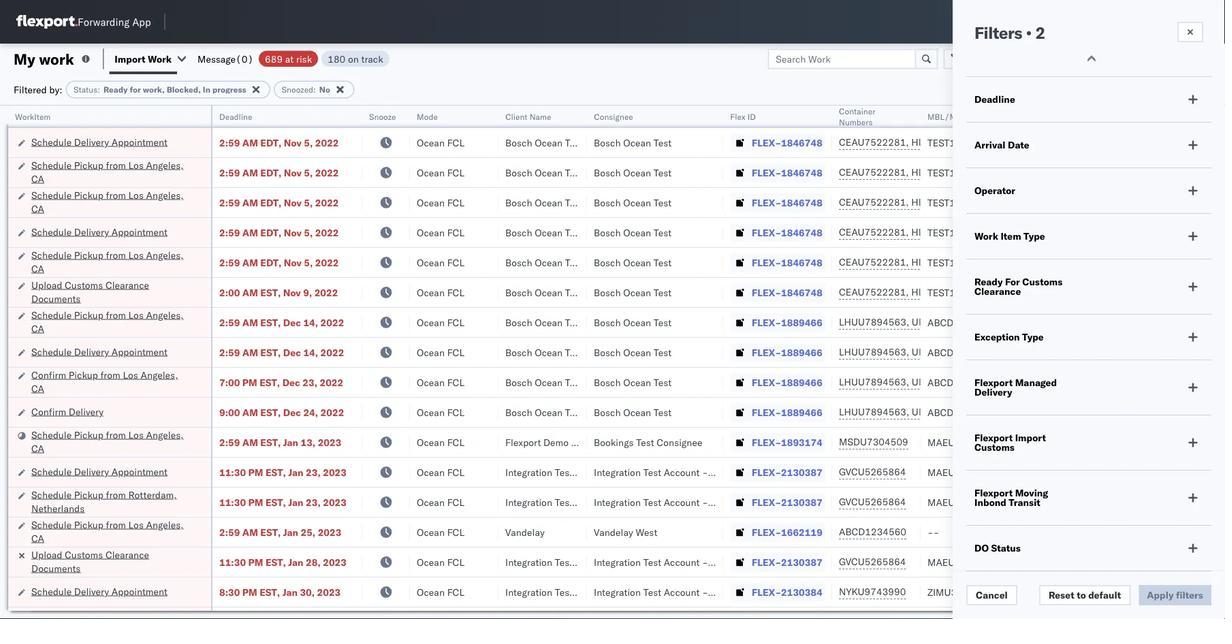 Task type: vqa. For each thing, say whether or not it's contained in the screenshot.


Task type: locate. For each thing, give the bounding box(es) containing it.
numbers up the arrival
[[977, 111, 1011, 122]]

4 flex- from the top
[[752, 226, 781, 238]]

deadline inside button
[[219, 111, 252, 122]]

item
[[1001, 230, 1022, 242]]

schedule pickup from los angeles, ca for fourth schedule pickup from los angeles, ca link from the top
[[31, 309, 184, 334]]

0 horizontal spatial import
[[115, 53, 146, 65]]

6 ceau7522281, from the top
[[839, 286, 909, 298]]

3 2:59 am edt, nov 5, 2022 from the top
[[219, 197, 339, 208]]

hlxu8034992 for 1st "upload customs clearance documents" link from the top of the page
[[984, 286, 1051, 298]]

0 vertical spatial 14,
[[303, 316, 318, 328]]

import inside flexport import customs
[[1015, 432, 1046, 444]]

jan down 13,
[[288, 466, 304, 478]]

dec
[[283, 316, 301, 328], [283, 346, 301, 358], [282, 376, 300, 388], [283, 406, 301, 418]]

dec up 9:00 am est, dec 24, 2022
[[282, 376, 300, 388]]

4 hlxu6269489, from the top
[[912, 226, 981, 238]]

to
[[1077, 589, 1086, 601]]

gvcu5265864 down msdu7304509 at the bottom right
[[839, 466, 906, 478]]

ca inside confirm pickup from los angeles, ca
[[31, 382, 44, 394]]

0 vertical spatial documents
[[31, 293, 81, 304]]

in
[[203, 84, 210, 95]]

operator
[[1098, 111, 1131, 122], [975, 185, 1016, 197]]

schedule pickup from rotterdam, netherlands
[[31, 489, 177, 514]]

1 lhuu7894563, from the top
[[839, 316, 910, 328]]

5 5, from the top
[[304, 256, 313, 268]]

test123456 left for
[[928, 286, 985, 298]]

flexport import customs
[[975, 432, 1046, 453]]

angeles, for 1st schedule pickup from los angeles, ca link from the top
[[146, 159, 184, 171]]

los for 5th schedule pickup from los angeles, ca link from the bottom
[[128, 189, 144, 201]]

lagerfeld down flex-1893174
[[731, 466, 771, 478]]

documents
[[31, 293, 81, 304], [31, 562, 81, 574]]

schedule delivery appointment link for first schedule delivery appointment button from the top
[[31, 135, 168, 149]]

actions
[[1185, 111, 1213, 122]]

2 gvcu5265864 from the top
[[839, 496, 906, 508]]

1 vertical spatial maeu9408431
[[928, 496, 997, 508]]

1 vertical spatial 14,
[[303, 346, 318, 358]]

1 ceau7522281, from the top
[[839, 136, 909, 148]]

schedule delivery appointment for schedule delivery appointment link corresponding to 5th schedule delivery appointment button from the top
[[31, 585, 168, 597]]

4 fcl from the top
[[447, 226, 465, 238]]

jaehyung choi - test origin a
[[1098, 466, 1225, 478]]

delivery for 2nd schedule delivery appointment button from the top
[[74, 226, 109, 238]]

1 ceau7522281, hlxu6269489, hlxu8034992 from the top
[[839, 136, 1051, 148]]

resize handle column header for workitem
[[195, 106, 211, 619]]

flex-1846748
[[752, 137, 823, 148], [752, 167, 823, 178], [752, 197, 823, 208], [752, 226, 823, 238], [752, 256, 823, 268], [752, 286, 823, 298]]

3 gvcu5265864 from the top
[[839, 556, 906, 568]]

appointment for 3rd schedule delivery appointment button from the bottom of the page
[[112, 346, 168, 358]]

5, for 5th schedule pickup from los angeles, ca link from the bottom
[[304, 197, 313, 208]]

1 horizontal spatial operator
[[1098, 111, 1131, 122]]

5 schedule from the top
[[31, 249, 72, 261]]

0 vertical spatial confirm
[[31, 369, 66, 381]]

fcl
[[447, 137, 465, 148], [447, 167, 465, 178], [447, 197, 465, 208], [447, 226, 465, 238], [447, 256, 465, 268], [447, 286, 465, 298], [447, 316, 465, 328], [447, 346, 465, 358], [447, 376, 465, 388], [447, 406, 465, 418], [447, 436, 465, 448], [447, 466, 465, 478], [447, 496, 465, 508], [447, 526, 465, 538], [447, 556, 465, 568], [447, 586, 465, 598]]

2 confirm from the top
[[31, 406, 66, 418]]

jan up the 25,
[[288, 496, 304, 508]]

12 schedule from the top
[[31, 585, 72, 597]]

schedule pickup from los angeles, ca
[[31, 159, 184, 185], [31, 189, 184, 215], [31, 249, 184, 275], [31, 309, 184, 334], [31, 429, 184, 454], [31, 519, 184, 544]]

2 schedule delivery appointment link from the top
[[31, 225, 168, 239]]

2 fcl from the top
[[447, 167, 465, 178]]

pickup inside "schedule pickup from rotterdam, netherlands"
[[74, 489, 103, 501]]

est, up 2:59 am est, jan 25, 2023 on the bottom of the page
[[266, 496, 286, 508]]

work
[[148, 53, 172, 65], [975, 230, 999, 242]]

cancel
[[976, 589, 1008, 601]]

0 horizontal spatial ready
[[104, 84, 128, 95]]

confirm up confirm delivery
[[31, 369, 66, 381]]

demo
[[544, 436, 569, 448]]

2:59 am est, jan 25, 2023
[[219, 526, 342, 538]]

resize handle column header for flex id
[[816, 106, 832, 619]]

test
[[565, 137, 583, 148], [654, 137, 672, 148], [565, 167, 583, 178], [654, 167, 672, 178], [565, 197, 583, 208], [654, 197, 672, 208], [565, 226, 583, 238], [654, 226, 672, 238], [565, 256, 583, 268], [654, 256, 672, 268], [565, 286, 583, 298], [654, 286, 672, 298], [565, 316, 583, 328], [654, 316, 672, 328], [565, 346, 583, 358], [654, 346, 672, 358], [565, 376, 583, 388], [654, 376, 672, 388], [565, 406, 583, 418], [654, 406, 672, 418], [636, 436, 654, 448], [643, 466, 661, 478], [1171, 466, 1190, 478], [643, 496, 661, 508], [643, 556, 661, 568], [643, 586, 661, 598]]

pickup for second schedule pickup from los angeles, ca button
[[74, 189, 103, 201]]

1 schedule from the top
[[31, 136, 72, 148]]

angeles, inside confirm pickup from los angeles, ca
[[141, 369, 178, 381]]

container numbers
[[839, 106, 876, 127]]

forwarding app link
[[16, 15, 151, 29]]

appointment for 2nd schedule delivery appointment button from the top
[[112, 226, 168, 238]]

5 resize handle column header from the left
[[571, 106, 587, 619]]

2 schedule pickup from los angeles, ca link from the top
[[31, 188, 193, 216]]

1 vertical spatial flex-2130387
[[752, 496, 823, 508]]

: left no
[[313, 84, 316, 95]]

1 vertical spatial 23,
[[306, 466, 321, 478]]

operator up 'gaurav'
[[1098, 111, 1131, 122]]

2:59 am est, dec 14, 2022 up 7:00 pm est, dec 23, 2022
[[219, 346, 344, 358]]

4 schedule delivery appointment link from the top
[[31, 465, 168, 479]]

1 schedule delivery appointment button from the top
[[31, 135, 168, 150]]

11:30 down 2:59 am est, jan 13, 2023
[[219, 466, 246, 478]]

confirm delivery link
[[31, 405, 104, 419]]

los for 6th schedule pickup from los angeles, ca link
[[128, 519, 144, 531]]

gvcu5265864 up abcd1234560
[[839, 496, 906, 508]]

5, for fourth schedule pickup from los angeles, ca link from the bottom
[[304, 256, 313, 268]]

upload inside button
[[31, 279, 62, 291]]

flexport left managed
[[975, 377, 1013, 389]]

deadline up mbl/mawb numbers button
[[975, 93, 1015, 105]]

0 vertical spatial 23,
[[303, 376, 317, 388]]

flex-1662119
[[752, 526, 823, 538]]

bookings
[[594, 436, 634, 448]]

1 vertical spatial gvcu5265864
[[839, 496, 906, 508]]

9 flex- from the top
[[752, 376, 781, 388]]

1 vertical spatial upload customs clearance documents link
[[31, 548, 193, 575]]

0 vertical spatial upload customs clearance documents
[[31, 279, 149, 304]]

cancel button
[[967, 585, 1018, 606]]

7 2:59 from the top
[[219, 346, 240, 358]]

5 appointment from the top
[[112, 585, 168, 597]]

0 vertical spatial operator
[[1098, 111, 1131, 122]]

flexport inside 'flexport moving inbond transit'
[[975, 487, 1013, 499]]

1 horizontal spatial work
[[975, 230, 999, 242]]

import work button
[[115, 53, 172, 65]]

mbl/mawb numbers
[[928, 111, 1011, 122]]

689
[[265, 53, 283, 65]]

16 flex- from the top
[[752, 586, 781, 598]]

2 lagerfeld from the top
[[731, 496, 771, 508]]

los for fourth schedule pickup from los angeles, ca link from the bottom
[[128, 249, 144, 261]]

numbers down container
[[839, 117, 873, 127]]

1 vertical spatial 2130387
[[781, 496, 823, 508]]

maeu9408431 down do
[[928, 556, 997, 568]]

from for confirm pickup from los angeles, ca link
[[100, 369, 120, 381]]

resize handle column header for client name
[[571, 106, 587, 619]]

test123456 left item
[[928, 226, 985, 238]]

import
[[115, 53, 146, 65], [1015, 432, 1046, 444]]

flexport inside flexport import customs
[[975, 432, 1013, 444]]

4 integration test account - karl lagerfeld from the top
[[594, 586, 771, 598]]

5, for 1st schedule pickup from los angeles, ca link from the top
[[304, 167, 313, 178]]

1 horizontal spatial :
[[313, 84, 316, 95]]

2:59 am est, dec 14, 2022 down 2:00 am est, nov 9, 2022
[[219, 316, 344, 328]]

schedule pickup from los angeles, ca for 6th schedule pickup from los angeles, ca link
[[31, 519, 184, 544]]

flexport left the moving
[[975, 487, 1013, 499]]

3 karl from the top
[[711, 556, 728, 568]]

am
[[242, 137, 258, 148], [242, 167, 258, 178], [242, 197, 258, 208], [242, 226, 258, 238], [242, 256, 258, 268], [242, 286, 258, 298], [242, 316, 258, 328], [242, 346, 258, 358], [242, 406, 258, 418], [242, 436, 258, 448], [242, 526, 258, 538]]

0 horizontal spatial operator
[[975, 185, 1016, 197]]

5 schedule delivery appointment link from the top
[[31, 585, 168, 598]]

5,
[[304, 137, 313, 148], [304, 167, 313, 178], [304, 197, 313, 208], [304, 226, 313, 238], [304, 256, 313, 268]]

lhuu7894563,
[[839, 316, 910, 328], [839, 346, 910, 358], [839, 376, 910, 388], [839, 406, 910, 418]]

0 vertical spatial maeu9408431
[[928, 466, 997, 478]]

confirm down confirm pickup from los angeles, ca
[[31, 406, 66, 418]]

import up for
[[115, 53, 146, 65]]

23, for schedule pickup from rotterdam, netherlands
[[306, 496, 321, 508]]

1 flex-2130387 from the top
[[752, 466, 823, 478]]

los for 5th schedule pickup from los angeles, ca link from the top of the page
[[128, 429, 144, 441]]

appointment for fourth schedule delivery appointment button from the top of the page
[[112, 466, 168, 477]]

flex-2130387 button
[[730, 463, 825, 482], [730, 463, 825, 482], [730, 493, 825, 512], [730, 493, 825, 512], [730, 553, 825, 572], [730, 553, 825, 572]]

3 abcdefg78456546 from the top
[[928, 376, 1019, 388]]

1 schedule delivery appointment link from the top
[[31, 135, 168, 149]]

gaurav
[[1098, 167, 1129, 178]]

for
[[130, 84, 141, 95]]

3 5, from the top
[[304, 197, 313, 208]]

nyku9743990
[[839, 586, 906, 598]]

test123456 down mbl/mawb
[[928, 137, 985, 148]]

0 vertical spatial deadline
[[975, 93, 1015, 105]]

1 horizontal spatial ready
[[975, 276, 1003, 288]]

6 flex-1846748 from the top
[[752, 286, 823, 298]]

Search Shipments (/) text field
[[965, 12, 1096, 32]]

12 ocean fcl from the top
[[417, 466, 465, 478]]

11:30
[[219, 466, 246, 478], [219, 496, 246, 508], [219, 556, 246, 568]]

angeles, for 5th schedule pickup from los angeles, ca link from the bottom
[[146, 189, 184, 201]]

filters
[[975, 22, 1022, 43]]

2 vertical spatial 11:30
[[219, 556, 246, 568]]

transit
[[1009, 497, 1041, 508]]

status right do
[[991, 542, 1021, 554]]

est,
[[260, 286, 281, 298], [260, 316, 281, 328], [260, 346, 281, 358], [260, 376, 280, 388], [260, 406, 281, 418], [260, 436, 281, 448], [266, 466, 286, 478], [266, 496, 286, 508], [260, 526, 281, 538], [266, 556, 286, 568], [260, 586, 280, 598]]

6 resize handle column header from the left
[[707, 106, 723, 619]]

dec left 24, at the bottom of page
[[283, 406, 301, 418]]

4 1889466 from the top
[[781, 406, 823, 418]]

flex-2130384
[[752, 586, 823, 598]]

3 flex-1889466 from the top
[[752, 376, 823, 388]]

689 at risk
[[265, 53, 312, 65]]

karl
[[711, 466, 728, 478], [711, 496, 728, 508], [711, 556, 728, 568], [711, 586, 728, 598]]

: up workitem button
[[98, 84, 100, 95]]

4 2:59 from the top
[[219, 226, 240, 238]]

0 vertical spatial upload customs clearance documents link
[[31, 278, 193, 306]]

hlxu8034992
[[984, 136, 1051, 148], [984, 166, 1051, 178], [984, 196, 1051, 208], [984, 226, 1051, 238], [984, 256, 1051, 268], [984, 286, 1051, 298]]

2 vertical spatial flex-2130387
[[752, 556, 823, 568]]

ceau7522281,
[[839, 136, 909, 148], [839, 166, 909, 178], [839, 196, 909, 208], [839, 226, 909, 238], [839, 256, 909, 268], [839, 286, 909, 298]]

numbers inside container numbers
[[839, 117, 873, 127]]

ca for fourth schedule pickup from los angeles, ca link from the top
[[31, 323, 44, 334]]

documents inside button
[[31, 293, 81, 304]]

est, up 9:00 am est, dec 24, 2022
[[260, 376, 280, 388]]

2 lhuu7894563, uetu5238478 from the top
[[839, 346, 978, 358]]

6 flex- from the top
[[752, 286, 781, 298]]

2 hlxu8034992 from the top
[[984, 166, 1051, 178]]

pickup
[[74, 159, 103, 171], [74, 189, 103, 201], [74, 249, 103, 261], [74, 309, 103, 321], [69, 369, 98, 381], [74, 429, 103, 441], [74, 489, 103, 501], [74, 519, 103, 531]]

23, up the 25,
[[306, 496, 321, 508]]

0 vertical spatial upload
[[31, 279, 62, 291]]

4 lagerfeld from the top
[[731, 586, 771, 598]]

4 ca from the top
[[31, 323, 44, 334]]

los for fourth schedule pickup from los angeles, ca link from the top
[[128, 309, 144, 321]]

0 vertical spatial type
[[1024, 230, 1045, 242]]

flex-1889466
[[752, 316, 823, 328], [752, 346, 823, 358], [752, 376, 823, 388], [752, 406, 823, 418]]

6 ceau7522281, hlxu6269489, hlxu8034992 from the top
[[839, 286, 1051, 298]]

pm right 8:30
[[242, 586, 257, 598]]

0 vertical spatial 2:59 am est, dec 14, 2022
[[219, 316, 344, 328]]

2 vertical spatial 23,
[[306, 496, 321, 508]]

pm up 8:30 pm est, jan 30, 2023
[[248, 556, 263, 568]]

2 lhuu7894563, from the top
[[839, 346, 910, 358]]

1 vertical spatial import
[[1015, 432, 1046, 444]]

3 hlxu8034992 from the top
[[984, 196, 1051, 208]]

delivery for confirm delivery "button"
[[69, 406, 104, 418]]

schedule delivery appointment link
[[31, 135, 168, 149], [31, 225, 168, 239], [31, 345, 168, 359], [31, 465, 168, 479], [31, 585, 168, 598]]

2:59 for 1st schedule pickup from los angeles, ca link from the top
[[219, 167, 240, 178]]

9:00 am est, dec 24, 2022
[[219, 406, 344, 418]]

2 vertical spatial maeu9408431
[[928, 556, 997, 568]]

schedule pickup from los angeles, ca for fourth schedule pickup from los angeles, ca link from the bottom
[[31, 249, 184, 275]]

0 vertical spatial status
[[74, 84, 98, 95]]

1 horizontal spatial numbers
[[977, 111, 1011, 122]]

2 abcdefg78456546 from the top
[[928, 346, 1019, 358]]

ocean
[[417, 137, 445, 148], [535, 137, 563, 148], [623, 137, 651, 148], [417, 167, 445, 178], [535, 167, 563, 178], [623, 167, 651, 178], [417, 197, 445, 208], [535, 197, 563, 208], [623, 197, 651, 208], [417, 226, 445, 238], [535, 226, 563, 238], [623, 226, 651, 238], [417, 256, 445, 268], [535, 256, 563, 268], [623, 256, 651, 268], [417, 286, 445, 298], [535, 286, 563, 298], [623, 286, 651, 298], [417, 316, 445, 328], [535, 316, 563, 328], [623, 316, 651, 328], [417, 346, 445, 358], [535, 346, 563, 358], [623, 346, 651, 358], [417, 376, 445, 388], [535, 376, 563, 388], [623, 376, 651, 388], [417, 406, 445, 418], [535, 406, 563, 418], [623, 406, 651, 418], [417, 436, 445, 448], [417, 466, 445, 478], [417, 496, 445, 508], [417, 526, 445, 538], [417, 556, 445, 568], [417, 586, 445, 598]]

1 vertical spatial 11:30
[[219, 496, 246, 508]]

3 schedule delivery appointment from the top
[[31, 346, 168, 358]]

customs inside upload customs clearance documents button
[[65, 279, 103, 291]]

confirm pickup from los angeles, ca button
[[31, 368, 193, 397]]

2 vertical spatial gvcu5265864
[[839, 556, 906, 568]]

edt, for 5th schedule pickup from los angeles, ca link from the bottom
[[260, 197, 282, 208]]

clearance inside ready for customs clearance
[[975, 285, 1021, 297]]

2 hlxu6269489, from the top
[[912, 166, 981, 178]]

est, up 2:59 am est, jan 13, 2023
[[260, 406, 281, 418]]

5 ca from the top
[[31, 382, 44, 394]]

0 horizontal spatial deadline
[[219, 111, 252, 122]]

0 vertical spatial gvcu5265864
[[839, 466, 906, 478]]

1 vertical spatial deadline
[[219, 111, 252, 122]]

2 upload from the top
[[31, 549, 62, 561]]

0 horizontal spatial work
[[148, 53, 172, 65]]

14 flex- from the top
[[752, 526, 781, 538]]

lagerfeld
[[731, 466, 771, 478], [731, 496, 771, 508], [731, 556, 771, 568], [731, 586, 771, 598]]

operator down the arrival
[[975, 185, 1016, 197]]

3 11:30 from the top
[[219, 556, 246, 568]]

14, up 7:00 pm est, dec 23, 2022
[[303, 346, 318, 358]]

vandelay for vandelay
[[505, 526, 545, 538]]

flexport left the demo
[[505, 436, 541, 448]]

maeu9408431 up the --
[[928, 496, 997, 508]]

8 resize handle column header from the left
[[905, 106, 921, 619]]

1 vertical spatial status
[[991, 542, 1021, 554]]

2 schedule from the top
[[31, 159, 72, 171]]

1 vertical spatial upload
[[31, 549, 62, 561]]

1 vertical spatial documents
[[31, 562, 81, 574]]

los for confirm pickup from los angeles, ca link
[[123, 369, 138, 381]]

pickup for 3rd schedule pickup from los angeles, ca button from the top of the page
[[74, 249, 103, 261]]

7:00 pm est, dec 23, 2022
[[219, 376, 343, 388]]

2 am from the top
[[242, 167, 258, 178]]

:
[[98, 84, 100, 95], [313, 84, 316, 95]]

6 ocean fcl from the top
[[417, 286, 465, 298]]

13,
[[301, 436, 316, 448]]

from inside "schedule pickup from rotterdam, netherlands"
[[106, 489, 126, 501]]

delivery for 3rd schedule delivery appointment button from the bottom of the page
[[74, 346, 109, 358]]

delivery inside "button"
[[69, 406, 104, 418]]

schedule pickup from los angeles, ca for 5th schedule pickup from los angeles, ca link from the top of the page
[[31, 429, 184, 454]]

1 vertical spatial upload customs clearance documents
[[31, 549, 149, 574]]

type
[[1024, 230, 1045, 242], [1022, 331, 1044, 343]]

ca for 5th schedule pickup from los angeles, ca link from the bottom
[[31, 203, 44, 215]]

1 hlxu8034992 from the top
[[984, 136, 1051, 148]]

5 edt, from the top
[[260, 256, 282, 268]]

import down flexport managed delivery
[[1015, 432, 1046, 444]]

11:30 up 2:59 am est, jan 25, 2023 on the bottom of the page
[[219, 496, 246, 508]]

los inside confirm pickup from los angeles, ca
[[123, 369, 138, 381]]

from for fourth schedule pickup from los angeles, ca link from the bottom
[[106, 249, 126, 261]]

4 schedule pickup from los angeles, ca button from the top
[[31, 308, 193, 337]]

delivery inside flexport managed delivery
[[975, 386, 1012, 398]]

edt, for fourth schedule pickup from los angeles, ca link from the bottom
[[260, 256, 282, 268]]

4 2:59 am edt, nov 5, 2022 from the top
[[219, 226, 339, 238]]

2 vertical spatial 2130387
[[781, 556, 823, 568]]

1 5, from the top
[[304, 137, 313, 148]]

15 flex- from the top
[[752, 556, 781, 568]]

lagerfeld up flex-1662119
[[731, 496, 771, 508]]

1 vertical spatial confirm
[[31, 406, 66, 418]]

test123456 up work item type
[[928, 197, 985, 208]]

1 vertical spatial 11:30 pm est, jan 23, 2023
[[219, 496, 347, 508]]

upload customs clearance documents link
[[31, 278, 193, 306], [31, 548, 193, 575]]

2 11:30 pm est, jan 23, 2023 from the top
[[219, 496, 347, 508]]

upload customs clearance documents
[[31, 279, 149, 304], [31, 549, 149, 574]]

1 horizontal spatial vandelay
[[594, 526, 633, 538]]

lagerfeld left 2130384
[[731, 586, 771, 598]]

arrival date
[[975, 139, 1030, 151]]

resize handle column header
[[195, 106, 211, 619], [346, 106, 362, 619], [394, 106, 410, 619], [482, 106, 499, 619], [571, 106, 587, 619], [707, 106, 723, 619], [816, 106, 832, 619], [905, 106, 921, 619], [1075, 106, 1091, 619], [1163, 106, 1180, 619], [1201, 106, 1217, 619]]

0 horizontal spatial status
[[74, 84, 98, 95]]

status : ready for work, blocked, in progress
[[74, 84, 246, 95]]

0 vertical spatial 2130387
[[781, 466, 823, 478]]

1 upload customs clearance documents from the top
[[31, 279, 149, 304]]

0 vertical spatial 11:30
[[219, 466, 246, 478]]

schedule inside "schedule pickup from rotterdam, netherlands"
[[31, 489, 72, 501]]

angeles, for confirm pickup from los angeles, ca link
[[141, 369, 178, 381]]

1 horizontal spatial import
[[1015, 432, 1046, 444]]

11:30 pm est, jan 23, 2023 down 2:59 am est, jan 13, 2023
[[219, 466, 347, 478]]

flex-2130387 down flex-1893174
[[752, 466, 823, 478]]

2:59 for fourth schedule pickup from los angeles, ca link from the top
[[219, 316, 240, 328]]

flexport for flexport import customs
[[975, 432, 1013, 444]]

14, down 9,
[[303, 316, 318, 328]]

from inside confirm pickup from los angeles, ca
[[100, 369, 120, 381]]

deadline down progress
[[219, 111, 252, 122]]

8 ocean fcl from the top
[[417, 346, 465, 358]]

flexport inside flexport managed delivery
[[975, 377, 1013, 389]]

delivery for fourth schedule delivery appointment button from the top of the page
[[74, 466, 109, 477]]

1 : from the left
[[98, 84, 100, 95]]

4 integration from the top
[[594, 586, 641, 598]]

message (0)
[[198, 53, 253, 65]]

resize handle column header for mode
[[482, 106, 499, 619]]

mbl/mawb numbers button
[[921, 108, 1078, 122]]

schedule pickup from los angeles, ca link
[[31, 158, 193, 186], [31, 188, 193, 216], [31, 248, 193, 276], [31, 308, 193, 335], [31, 428, 193, 455], [31, 518, 193, 545]]

23, up 24, at the bottom of page
[[303, 376, 317, 388]]

hlxu8034992 for 1st schedule pickup from los angeles, ca link from the top
[[984, 166, 1051, 178]]

1 fcl from the top
[[447, 137, 465, 148]]

work left item
[[975, 230, 999, 242]]

type right item
[[1024, 230, 1045, 242]]

gvcu5265864 up nyku9743990
[[839, 556, 906, 568]]

maeu9408431 down maeu9736123
[[928, 466, 997, 478]]

upload customs clearance documents button
[[31, 278, 193, 307]]

flexport down flexport managed delivery
[[975, 432, 1013, 444]]

my
[[14, 49, 35, 68]]

jaehyung
[[1098, 466, 1138, 478]]

23, down 13,
[[306, 466, 321, 478]]

2:59 for 6th schedule pickup from los angeles, ca link
[[219, 526, 240, 538]]

jan left 30,
[[282, 586, 298, 598]]

est, up 8:30 pm est, jan 30, 2023
[[266, 556, 286, 568]]

mode button
[[410, 108, 485, 122]]

confirm inside "button"
[[31, 406, 66, 418]]

11 flex- from the top
[[752, 436, 781, 448]]

numbers for container numbers
[[839, 117, 873, 127]]

angeles, for fourth schedule pickup from los angeles, ca link from the bottom
[[146, 249, 184, 261]]

9 2:59 from the top
[[219, 526, 240, 538]]

test123456 down the arrival
[[928, 167, 985, 178]]

0 horizontal spatial vandelay
[[505, 526, 545, 538]]

0 vertical spatial import
[[115, 53, 146, 65]]

pickup inside confirm pickup from los angeles, ca
[[69, 369, 98, 381]]

type right exception
[[1022, 331, 1044, 343]]

flex-2130387 up flex-1662119
[[752, 496, 823, 508]]

0 vertical spatial work
[[148, 53, 172, 65]]

7 ca from the top
[[31, 532, 44, 544]]

1 vertical spatial ready
[[975, 276, 1003, 288]]

pickup for third schedule pickup from los angeles, ca button from the bottom
[[74, 309, 103, 321]]

3 ocean fcl from the top
[[417, 197, 465, 208]]

lagerfeld down flex-1662119
[[731, 556, 771, 568]]

schedule pickup from los angeles, ca for 1st schedule pickup from los angeles, ca link from the top
[[31, 159, 184, 185]]

2 ca from the top
[[31, 203, 44, 215]]

confirm delivery
[[31, 406, 104, 418]]

0 vertical spatial flex-2130387
[[752, 466, 823, 478]]

2023 right 28,
[[323, 556, 347, 568]]

consignee button
[[587, 108, 710, 122]]

1 vandelay from the left
[[505, 526, 545, 538]]

confirm delivery button
[[31, 405, 104, 420]]

0 horizontal spatial :
[[98, 84, 100, 95]]

2130387 up 1662119
[[781, 496, 823, 508]]

flex-1846748 for 5th schedule pickup from los angeles, ca link from the bottom
[[752, 197, 823, 208]]

work up status : ready for work, blocked, in progress
[[148, 53, 172, 65]]

jan
[[283, 436, 298, 448], [288, 466, 304, 478], [288, 496, 304, 508], [283, 526, 298, 538], [288, 556, 304, 568], [282, 586, 298, 598]]

no
[[319, 84, 330, 95]]

test123456 down work item type
[[928, 256, 985, 268]]

8:30
[[219, 586, 240, 598]]

11:30 up 8:30
[[219, 556, 246, 568]]

status right by:
[[74, 84, 98, 95]]

maeu9736123
[[928, 436, 997, 448]]

2130387 up 2130384
[[781, 556, 823, 568]]

1 abcdefg78456546 from the top
[[928, 316, 1019, 328]]

2130387 down 1893174
[[781, 466, 823, 478]]

angeles, for 5th schedule pickup from los angeles, ca link from the top of the page
[[146, 429, 184, 441]]

vandelay for vandelay west
[[594, 526, 633, 538]]

confirm inside confirm pickup from los angeles, ca
[[31, 369, 66, 381]]

schedule delivery appointment link for 3rd schedule delivery appointment button from the bottom of the page
[[31, 345, 168, 359]]

2 1889466 from the top
[[781, 346, 823, 358]]

180 on track
[[328, 53, 383, 65]]

ceau7522281, hlxu6269489, hlxu8034992
[[839, 136, 1051, 148], [839, 166, 1051, 178], [839, 196, 1051, 208], [839, 226, 1051, 238], [839, 256, 1051, 268], [839, 286, 1051, 298]]

0 vertical spatial 11:30 pm est, jan 23, 2023
[[219, 466, 347, 478]]

a
[[1221, 466, 1225, 478]]

reset
[[1049, 589, 1075, 601]]

ca for 1st schedule pickup from los angeles, ca link from the top
[[31, 173, 44, 185]]

11:30 pm est, jan 23, 2023 up 2:59 am est, jan 25, 2023 on the bottom of the page
[[219, 496, 347, 508]]

nov
[[284, 137, 302, 148], [284, 167, 302, 178], [284, 197, 302, 208], [284, 226, 302, 238], [284, 256, 302, 268], [283, 286, 301, 298]]

2:59
[[219, 137, 240, 148], [219, 167, 240, 178], [219, 197, 240, 208], [219, 226, 240, 238], [219, 256, 240, 268], [219, 316, 240, 328], [219, 346, 240, 358], [219, 436, 240, 448], [219, 526, 240, 538]]

flex-2130387 down flex-1662119
[[752, 556, 823, 568]]

2 upload customs clearance documents link from the top
[[31, 548, 193, 575]]

maeu9408431
[[928, 466, 997, 478], [928, 496, 997, 508], [928, 556, 997, 568]]

2023 right 30,
[[317, 586, 341, 598]]

edt,
[[260, 137, 282, 148], [260, 167, 282, 178], [260, 197, 282, 208], [260, 226, 282, 238], [260, 256, 282, 268]]

10 resize handle column header from the left
[[1163, 106, 1180, 619]]

2 schedule pickup from los angeles, ca button from the top
[[31, 188, 193, 217]]

2 2:59 am edt, nov 5, 2022 from the top
[[219, 167, 339, 178]]

1 vertical spatial 2:59 am est, dec 14, 2022
[[219, 346, 344, 358]]

0 horizontal spatial numbers
[[839, 117, 873, 127]]

12 flex- from the top
[[752, 466, 781, 478]]



Task type: describe. For each thing, give the bounding box(es) containing it.
(0)
[[236, 53, 253, 65]]

180
[[328, 53, 346, 65]]

1 horizontal spatial deadline
[[975, 93, 1015, 105]]

jan left the 25,
[[283, 526, 298, 538]]

client name
[[505, 111, 551, 122]]

4 lhuu7894563, from the top
[[839, 406, 910, 418]]

1 maeu9408431 from the top
[[928, 466, 997, 478]]

risk
[[296, 53, 312, 65]]

pickup for schedule pickup from rotterdam, netherlands button in the bottom of the page
[[74, 489, 103, 501]]

2 flex-2130387 from the top
[[752, 496, 823, 508]]

for
[[1005, 276, 1020, 288]]

schedule delivery appointment link for fourth schedule delivery appointment button from the top of the page
[[31, 465, 168, 479]]

30,
[[300, 586, 315, 598]]

work,
[[143, 84, 165, 95]]

resize handle column header for container numbers
[[905, 106, 921, 619]]

consignee for bookings test consignee
[[657, 436, 703, 448]]

pm up 2:59 am est, jan 25, 2023 on the bottom of the page
[[248, 496, 263, 508]]

numbers for mbl/mawb numbers
[[977, 111, 1011, 122]]

4 schedule delivery appointment button from the top
[[31, 465, 168, 480]]

5 ceau7522281, hlxu6269489, hlxu8034992 from the top
[[839, 256, 1051, 268]]

2023 right 13,
[[318, 436, 342, 448]]

13 flex- from the top
[[752, 496, 781, 508]]

flexport for flexport managed delivery
[[975, 377, 1013, 389]]

1 2130387 from the top
[[781, 466, 823, 478]]

gaurav jawla
[[1098, 167, 1155, 178]]

snoozed
[[282, 84, 313, 95]]

moving
[[1015, 487, 1049, 499]]

2:59 am edt, nov 5, 2022 for 5th schedule pickup from los angeles, ca link from the bottom
[[219, 197, 339, 208]]

14 fcl from the top
[[447, 526, 465, 538]]

2 ceau7522281, hlxu6269489, hlxu8034992 from the top
[[839, 166, 1051, 178]]

2130384
[[781, 586, 823, 598]]

date
[[1008, 139, 1030, 151]]

7 schedule from the top
[[31, 346, 72, 358]]

schedule delivery appointment link for 2nd schedule delivery appointment button from the top
[[31, 225, 168, 239]]

at
[[285, 53, 294, 65]]

2023 down 2:59 am est, jan 13, 2023
[[323, 466, 347, 478]]

edt, for 1st schedule pickup from los angeles, ca link from the top
[[260, 167, 282, 178]]

hlxu8034992 for fourth schedule pickup from los angeles, ca link from the bottom
[[984, 256, 1051, 268]]

progress
[[212, 84, 246, 95]]

1 vertical spatial type
[[1022, 331, 1044, 343]]

1 flex-1889466 from the top
[[752, 316, 823, 328]]

snooze
[[369, 111, 396, 122]]

4 flex-1889466 from the top
[[752, 406, 823, 418]]

vandelay west
[[594, 526, 658, 538]]

snoozed : no
[[282, 84, 330, 95]]

2 11:30 from the top
[[219, 496, 246, 508]]

4 schedule pickup from los angeles, ca link from the top
[[31, 308, 193, 335]]

from for 5th schedule pickup from los angeles, ca link from the bottom
[[106, 189, 126, 201]]

flexport managed delivery
[[975, 377, 1057, 398]]

5 schedule pickup from los angeles, ca button from the top
[[31, 428, 193, 457]]

container
[[839, 106, 876, 116]]

schedule delivery appointment for fourth schedule delivery appointment button from the top of the page schedule delivery appointment link
[[31, 466, 168, 477]]

bookings test consignee
[[594, 436, 703, 448]]

2:59 for 5th schedule pickup from los angeles, ca link from the bottom
[[219, 197, 240, 208]]

2:59 am est, jan 13, 2023
[[219, 436, 342, 448]]

angeles, for fourth schedule pickup from los angeles, ca link from the top
[[146, 309, 184, 321]]

est, down 2:59 am est, jan 13, 2023
[[266, 466, 286, 478]]

3 test123456 from the top
[[928, 197, 985, 208]]

28,
[[306, 556, 321, 568]]

9 ocean fcl from the top
[[417, 376, 465, 388]]

schedule pickup from los angeles, ca for 5th schedule pickup from los angeles, ca link from the bottom
[[31, 189, 184, 215]]

1 flex- from the top
[[752, 137, 781, 148]]

origin
[[1192, 466, 1218, 478]]

pickup for 6th schedule pickup from los angeles, ca button
[[74, 519, 103, 531]]

flexport for flexport moving inbond transit
[[975, 487, 1013, 499]]

5 am from the top
[[242, 256, 258, 268]]

Search Work text field
[[768, 49, 916, 69]]

do
[[975, 542, 989, 554]]

5 flex- from the top
[[752, 256, 781, 268]]

flexport for flexport demo consignee
[[505, 436, 541, 448]]

24,
[[303, 406, 318, 418]]

: for snoozed
[[313, 84, 316, 95]]

est, down 11:30 pm est, jan 28, 2023
[[260, 586, 280, 598]]

est, left 9,
[[260, 286, 281, 298]]

12 fcl from the top
[[447, 466, 465, 478]]

mbl/mawb
[[928, 111, 975, 122]]

flex
[[730, 111, 745, 122]]

customs inside flexport import customs
[[975, 441, 1015, 453]]

filtered by:
[[14, 83, 62, 95]]

clearance inside button
[[106, 279, 149, 291]]

1 schedule pickup from los angeles, ca button from the top
[[31, 158, 193, 187]]

2:59 for 5th schedule pickup from los angeles, ca link from the top of the page
[[219, 436, 240, 448]]

10 ocean fcl from the top
[[417, 406, 465, 418]]

ca for confirm pickup from los angeles, ca link
[[31, 382, 44, 394]]

3 schedule pickup from los angeles, ca link from the top
[[31, 248, 193, 276]]

3 maeu9408431 from the top
[[928, 556, 997, 568]]

filters • 2
[[975, 22, 1045, 43]]

1 karl from the top
[[711, 466, 728, 478]]

4 lhuu7894563, uetu5238478 from the top
[[839, 406, 978, 418]]

9 fcl from the top
[[447, 376, 465, 388]]

confirm for confirm delivery
[[31, 406, 66, 418]]

2 schedule delivery appointment button from the top
[[31, 225, 168, 240]]

resize handle column header for deadline
[[346, 106, 362, 619]]

msdu7304509
[[839, 436, 909, 448]]

1 integration test account - karl lagerfeld from the top
[[594, 466, 771, 478]]

mode
[[417, 111, 438, 122]]

2:59 am edt, nov 5, 2022 for 1st schedule pickup from los angeles, ca link from the top
[[219, 167, 339, 178]]

flex-1893174
[[752, 436, 823, 448]]

flex-1846748 for 1st "upload customs clearance documents" link from the top of the page
[[752, 286, 823, 298]]

do status
[[975, 542, 1021, 554]]

workitem
[[15, 111, 51, 122]]

1 vertical spatial work
[[975, 230, 999, 242]]

2:00
[[219, 286, 240, 298]]

schedule delivery appointment for schedule delivery appointment link for 3rd schedule delivery appointment button from the bottom of the page
[[31, 346, 168, 358]]

default
[[1089, 589, 1121, 601]]

los for 1st schedule pickup from los angeles, ca link from the top
[[128, 159, 144, 171]]

23, for confirm pickup from los angeles, ca
[[303, 376, 317, 388]]

flex-1846748 for fourth schedule pickup from los angeles, ca link from the bottom
[[752, 256, 823, 268]]

abcd1234560
[[839, 526, 907, 538]]

flexport. image
[[16, 15, 78, 29]]

ready inside ready for customs clearance
[[975, 276, 1003, 288]]

id
[[748, 111, 756, 122]]

client name button
[[499, 108, 574, 122]]

2 uetu5238478 from the top
[[912, 346, 978, 358]]

8 schedule from the top
[[31, 429, 72, 441]]

pickup for confirm pickup from los angeles, ca button
[[69, 369, 98, 381]]

managed
[[1015, 377, 1057, 389]]

upload customs clearance documents inside upload customs clearance documents button
[[31, 279, 149, 304]]

1 am from the top
[[242, 137, 258, 148]]

: for status
[[98, 84, 100, 95]]

6 schedule pickup from los angeles, ca link from the top
[[31, 518, 193, 545]]

2:59 am edt, nov 5, 2022 for fourth schedule pickup from los angeles, ca link from the bottom
[[219, 256, 339, 268]]

forwarding app
[[78, 15, 151, 28]]

import work
[[115, 53, 172, 65]]

1 lagerfeld from the top
[[731, 466, 771, 478]]

10 flex- from the top
[[752, 406, 781, 418]]

1 2:59 am edt, nov 5, 2022 from the top
[[219, 137, 339, 148]]

pickup for first schedule pickup from los angeles, ca button from the top of the page
[[74, 159, 103, 171]]

2:59 for fourth schedule pickup from los angeles, ca link from the bottom
[[219, 256, 240, 268]]

1 1846748 from the top
[[781, 137, 823, 148]]

7 ocean fcl from the top
[[417, 316, 465, 328]]

resize handle column header for consignee
[[707, 106, 723, 619]]

4 flex-1846748 from the top
[[752, 226, 823, 238]]

customs inside ready for customs clearance
[[1023, 276, 1063, 288]]

3 resize handle column header from the left
[[394, 106, 410, 619]]

7 fcl from the top
[[447, 316, 465, 328]]

work
[[39, 49, 74, 68]]

1 schedule pickup from los angeles, ca link from the top
[[31, 158, 193, 186]]

flex id
[[730, 111, 756, 122]]

client
[[505, 111, 527, 122]]

choi
[[1141, 466, 1161, 478]]

name
[[530, 111, 551, 122]]

6 hlxu6269489, from the top
[[912, 286, 981, 298]]

6 am from the top
[[242, 286, 258, 298]]

2 flex-1889466 from the top
[[752, 346, 823, 358]]

11:30 pm est, jan 28, 2023
[[219, 556, 347, 568]]

schedule delivery appointment for schedule delivery appointment link associated with 2nd schedule delivery appointment button from the top
[[31, 226, 168, 238]]

ca for 6th schedule pickup from los angeles, ca link
[[31, 532, 44, 544]]

angeles, for 6th schedule pickup from los angeles, ca link
[[146, 519, 184, 531]]

schedule delivery appointment link for 5th schedule delivery appointment button from the top
[[31, 585, 168, 598]]

3 schedule delivery appointment button from the top
[[31, 345, 168, 360]]

from for 1st schedule pickup from los angeles, ca link from the top
[[106, 159, 126, 171]]

10 fcl from the top
[[447, 406, 465, 418]]

4 schedule from the top
[[31, 226, 72, 238]]

resize handle column header for mbl/mawb numbers
[[1075, 106, 1091, 619]]

pm down 2:59 am est, jan 13, 2023
[[248, 466, 263, 478]]

reset to default button
[[1039, 585, 1131, 606]]

confirm pickup from los angeles, ca link
[[31, 368, 193, 395]]

2 documents from the top
[[31, 562, 81, 574]]

filtered
[[14, 83, 47, 95]]

ca for fourth schedule pickup from los angeles, ca link from the bottom
[[31, 263, 44, 275]]

message
[[198, 53, 236, 65]]

2 ceau7522281, from the top
[[839, 166, 909, 178]]

dec down 2:00 am est, nov 9, 2022
[[283, 316, 301, 328]]

dec up 7:00 pm est, dec 23, 2022
[[283, 346, 301, 358]]

3 flex-2130387 from the top
[[752, 556, 823, 568]]

2 test123456 from the top
[[928, 167, 985, 178]]

5 1846748 from the top
[[781, 256, 823, 268]]

pickup for fifth schedule pickup from los angeles, ca button
[[74, 429, 103, 441]]

1893174
[[781, 436, 823, 448]]

9:00
[[219, 406, 240, 418]]

3 lhuu7894563, from the top
[[839, 376, 910, 388]]

2 account from the top
[[664, 496, 700, 508]]

delivery for 5th schedule delivery appointment button from the top
[[74, 585, 109, 597]]

from for schedule pickup from rotterdam, netherlands link at left bottom
[[106, 489, 126, 501]]

4 1846748 from the top
[[781, 226, 823, 238]]

by:
[[49, 83, 62, 95]]

3 2130387 from the top
[[781, 556, 823, 568]]

from for 5th schedule pickup from los angeles, ca link from the top of the page
[[106, 429, 126, 441]]

consignee inside button
[[594, 111, 633, 122]]

hlxu8034992 for 5th schedule pickup from los angeles, ca link from the bottom
[[984, 196, 1051, 208]]

3 integration from the top
[[594, 556, 641, 568]]

from for fourth schedule pickup from los angeles, ca link from the top
[[106, 309, 126, 321]]

track
[[361, 53, 383, 65]]

1 horizontal spatial status
[[991, 542, 1021, 554]]

schedule pickup from rotterdam, netherlands button
[[31, 488, 193, 517]]

13 ocean fcl from the top
[[417, 496, 465, 508]]

est, down 2:00 am est, nov 9, 2022
[[260, 316, 281, 328]]

9 am from the top
[[242, 406, 258, 418]]

14 ocean fcl from the top
[[417, 526, 465, 538]]

jawla
[[1131, 167, 1155, 178]]

9,
[[303, 286, 312, 298]]

from for 6th schedule pickup from los angeles, ca link
[[106, 519, 126, 531]]

schedule pickup from rotterdam, netherlands link
[[31, 488, 193, 515]]

4 karl from the top
[[711, 586, 728, 598]]

25,
[[301, 526, 316, 538]]

2 karl from the top
[[711, 496, 728, 508]]

jan left 28,
[[288, 556, 304, 568]]

zimu3048342
[[928, 586, 993, 598]]

8:30 pm est, jan 30, 2023
[[219, 586, 341, 598]]

ca for 5th schedule pickup from los angeles, ca link from the top of the page
[[31, 442, 44, 454]]

1 2:59 from the top
[[219, 137, 240, 148]]

rotterdam,
[[128, 489, 177, 501]]

flex-1846748 for 1st schedule pickup from los angeles, ca link from the top
[[752, 167, 823, 178]]

3 uetu5238478 from the top
[[912, 376, 978, 388]]

jan left 13,
[[283, 436, 298, 448]]

est, down 9:00 am est, dec 24, 2022
[[260, 436, 281, 448]]

2023 right the 25,
[[318, 526, 342, 538]]

blocked,
[[167, 84, 201, 95]]

flex id button
[[723, 108, 819, 122]]

west
[[636, 526, 658, 538]]

1662119
[[781, 526, 823, 538]]

4 uetu5238478 from the top
[[912, 406, 978, 418]]

•
[[1026, 22, 1032, 43]]

confirm for confirm pickup from los angeles, ca
[[31, 369, 66, 381]]

est, up 11:30 pm est, jan 28, 2023
[[260, 526, 281, 538]]

4 abcdefg78456546 from the top
[[928, 406, 1019, 418]]

11 schedule from the top
[[31, 519, 72, 531]]

0 vertical spatial ready
[[104, 84, 128, 95]]

exception type
[[975, 331, 1044, 343]]

11 fcl from the top
[[447, 436, 465, 448]]

workitem button
[[8, 108, 198, 122]]

1 flex-1846748 from the top
[[752, 137, 823, 148]]

2023 up 2:59 am est, jan 25, 2023 on the bottom of the page
[[323, 496, 347, 508]]

6 fcl from the top
[[447, 286, 465, 298]]

schedule delivery appointment for schedule delivery appointment link associated with first schedule delivery appointment button from the top
[[31, 136, 168, 148]]

my work
[[14, 49, 74, 68]]

app
[[132, 15, 151, 28]]

15 ocean fcl from the top
[[417, 556, 465, 568]]

2 2130387 from the top
[[781, 496, 823, 508]]

appointment for 5th schedule delivery appointment button from the top
[[112, 585, 168, 597]]

2:00 am est, nov 9, 2022
[[219, 286, 338, 298]]

delivery for first schedule delivery appointment button from the top
[[74, 136, 109, 148]]

1 2:59 am est, dec 14, 2022 from the top
[[219, 316, 344, 328]]

arrival
[[975, 139, 1006, 151]]

1 lhuu7894563, uetu5238478 from the top
[[839, 316, 978, 328]]

consignee for flexport demo consignee
[[571, 436, 617, 448]]

container numbers button
[[832, 103, 907, 127]]

pm right 7:00
[[242, 376, 257, 388]]

1 vertical spatial operator
[[975, 185, 1016, 197]]

flexport moving inbond transit
[[975, 487, 1049, 508]]

2 2:59 am est, dec 14, 2022 from the top
[[219, 346, 344, 358]]

est, up 7:00 pm est, dec 23, 2022
[[260, 346, 281, 358]]



